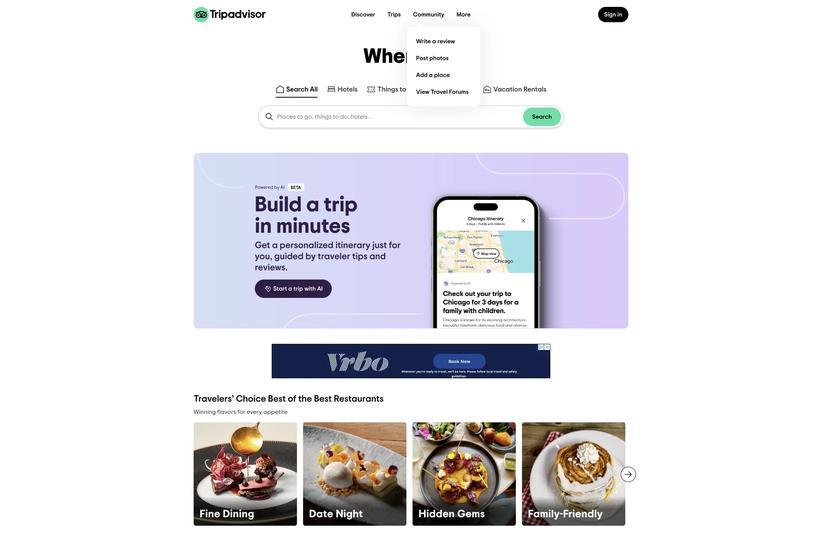 Task type: describe. For each thing, give the bounding box(es) containing it.
0 horizontal spatial ai
[[281, 185, 285, 190]]

search button
[[523, 108, 562, 126]]

every
[[247, 409, 262, 415]]

add a place
[[416, 72, 450, 78]]

you,
[[255, 252, 273, 261]]

previous image
[[189, 470, 198, 479]]

family-friendly link
[[522, 422, 626, 526]]

write a review
[[416, 38, 455, 44]]

do
[[408, 86, 417, 93]]

the
[[299, 395, 312, 404]]

search for search all
[[286, 86, 309, 93]]

where
[[364, 46, 425, 67]]

vacation rentals link
[[483, 85, 547, 94]]

dining
[[223, 509, 255, 520]]

things
[[378, 86, 398, 93]]

ai inside 'button'
[[317, 286, 323, 292]]

travelers'
[[194, 395, 234, 404]]

to?
[[430, 46, 459, 67]]

all
[[310, 86, 318, 93]]

0 vertical spatial by
[[274, 185, 280, 190]]

1 vertical spatial restaurants
[[334, 395, 384, 404]]

hidden
[[419, 509, 455, 520]]

more
[[457, 11, 471, 18]]

a right get
[[272, 241, 278, 250]]

personalized
[[280, 241, 334, 250]]

next image
[[624, 470, 634, 479]]

hotels button
[[326, 83, 359, 98]]

things to do button
[[366, 83, 418, 98]]

for inside build a trip in minutes get a personalized itinerary just for you, guided by traveler tips and reviews.
[[389, 241, 401, 250]]

beta
[[291, 185, 301, 190]]

travel
[[431, 89, 448, 95]]

family-
[[529, 509, 564, 520]]

search all button
[[274, 83, 320, 98]]

things to do
[[378, 86, 417, 93]]

1 vertical spatial for
[[238, 409, 246, 415]]

tab list containing search all
[[0, 82, 823, 99]]

forums
[[449, 89, 469, 95]]

gems
[[458, 509, 485, 520]]

tips
[[353, 252, 368, 261]]

where to?
[[364, 46, 459, 67]]

add
[[416, 72, 428, 78]]

date night link
[[303, 422, 407, 526]]

trips
[[388, 11, 401, 18]]

photos
[[430, 55, 449, 61]]

sign in
[[605, 11, 623, 18]]

vacation rentals
[[494, 86, 547, 93]]

menu containing write a review
[[407, 27, 481, 106]]

to
[[400, 86, 406, 93]]

rentals
[[524, 86, 547, 93]]

search image
[[265, 112, 274, 121]]

trip for ai
[[294, 286, 303, 292]]

appetite
[[264, 409, 288, 415]]

vacation
[[494, 86, 522, 93]]

a for build
[[307, 194, 320, 216]]

night
[[336, 509, 363, 520]]



Task type: locate. For each thing, give the bounding box(es) containing it.
1 vertical spatial trip
[[294, 286, 303, 292]]

hotels link
[[327, 85, 358, 94]]

write
[[416, 38, 431, 44]]

and
[[370, 252, 386, 261]]

search inside search box
[[533, 114, 552, 120]]

a
[[433, 38, 436, 44], [429, 72, 433, 78], [307, 194, 320, 216], [272, 241, 278, 250], [289, 286, 292, 292]]

best right the
[[314, 395, 332, 404]]

travelers' choice best of the best restaurants
[[194, 395, 384, 404]]

review
[[438, 38, 455, 44]]

sign
[[605, 11, 617, 18]]

powered
[[255, 185, 273, 190]]

start a trip with ai button
[[255, 280, 332, 298]]

ai
[[281, 185, 285, 190], [317, 286, 323, 292]]

community
[[413, 11, 445, 18]]

winning
[[194, 409, 216, 415]]

a right 'build' on the top left of the page
[[307, 194, 320, 216]]

restaurants button
[[424, 83, 475, 98]]

winning flavors for every appetite
[[194, 409, 288, 415]]

discover
[[352, 11, 375, 18]]

fine dining link
[[194, 422, 297, 526]]

1 horizontal spatial search
[[533, 114, 552, 120]]

view travel forums
[[416, 89, 469, 95]]

community button
[[407, 7, 451, 22]]

add a place link
[[413, 67, 475, 83]]

in up get
[[255, 216, 272, 237]]

a for start
[[289, 286, 292, 292]]

best
[[268, 395, 286, 404], [314, 395, 332, 404]]

advertisement region
[[272, 344, 551, 378]]

trip for minutes
[[324, 194, 358, 216]]

just
[[373, 241, 387, 250]]

search search field containing search
[[259, 106, 564, 128]]

0 vertical spatial ai
[[281, 185, 285, 190]]

1 vertical spatial search
[[533, 114, 552, 120]]

a for write
[[433, 38, 436, 44]]

1 vertical spatial by
[[306, 252, 316, 261]]

by right powered
[[274, 185, 280, 190]]

itinerary
[[336, 241, 371, 250]]

menu
[[407, 27, 481, 106]]

search search field down to
[[277, 113, 523, 120]]

trip inside build a trip in minutes get a personalized itinerary just for you, guided by traveler tips and reviews.
[[324, 194, 358, 216]]

0 horizontal spatial for
[[238, 409, 246, 415]]

ai left beta
[[281, 185, 285, 190]]

0 horizontal spatial trip
[[294, 286, 303, 292]]

0 horizontal spatial in
[[255, 216, 272, 237]]

start
[[273, 286, 287, 292]]

a inside the start a trip with ai 'button'
[[289, 286, 292, 292]]

best up appetite
[[268, 395, 286, 404]]

build a trip in minutes get a personalized itinerary just for you, guided by traveler tips and reviews.
[[255, 194, 401, 272]]

trips button
[[382, 7, 407, 22]]

post photos link
[[413, 50, 475, 67]]

1 best from the left
[[268, 395, 286, 404]]

1 horizontal spatial for
[[389, 241, 401, 250]]

search
[[286, 86, 309, 93], [533, 114, 552, 120]]

get
[[255, 241, 270, 250]]

restaurants link
[[426, 85, 474, 94]]

trip inside the start a trip with ai 'button'
[[294, 286, 303, 292]]

post photos
[[416, 55, 449, 61]]

by
[[274, 185, 280, 190], [306, 252, 316, 261]]

a for add
[[429, 72, 433, 78]]

a right start
[[289, 286, 292, 292]]

trip
[[324, 194, 358, 216], [294, 286, 303, 292]]

0 vertical spatial trip
[[324, 194, 358, 216]]

by down personalized
[[306, 252, 316, 261]]

with
[[305, 286, 316, 292]]

0 horizontal spatial best
[[268, 395, 286, 404]]

build
[[255, 194, 302, 216]]

1 horizontal spatial restaurants
[[436, 86, 474, 93]]

post
[[416, 55, 428, 61]]

in right sign
[[618, 11, 623, 18]]

Search search field
[[259, 106, 564, 128], [277, 113, 523, 120]]

things to do link
[[367, 85, 417, 94]]

hotels
[[338, 86, 358, 93]]

traveler
[[318, 252, 351, 261]]

search down rentals
[[533, 114, 552, 120]]

in
[[618, 11, 623, 18], [255, 216, 272, 237]]

date night
[[309, 509, 363, 520]]

1 horizontal spatial best
[[314, 395, 332, 404]]

a inside add a place "link"
[[429, 72, 433, 78]]

search search field down do
[[259, 106, 564, 128]]

write a review link
[[413, 33, 475, 50]]

discover button
[[346, 7, 382, 22]]

0 horizontal spatial search
[[286, 86, 309, 93]]

in inside build a trip in minutes get a personalized itinerary just for you, guided by traveler tips and reviews.
[[255, 216, 272, 237]]

search for search
[[533, 114, 552, 120]]

1 vertical spatial in
[[255, 216, 272, 237]]

a inside write a review link
[[433, 38, 436, 44]]

a right write
[[433, 38, 436, 44]]

search all
[[286, 86, 318, 93]]

view
[[416, 89, 430, 95]]

2 best from the left
[[314, 395, 332, 404]]

tripadvisor image
[[194, 7, 266, 22]]

view travel forums link
[[413, 83, 475, 100]]

1 vertical spatial ai
[[317, 286, 323, 292]]

flavors
[[217, 409, 236, 415]]

restaurants inside button
[[436, 86, 474, 93]]

0 vertical spatial search
[[286, 86, 309, 93]]

hidden gems link
[[413, 422, 516, 526]]

place
[[434, 72, 450, 78]]

tab list
[[0, 82, 823, 99]]

1 horizontal spatial by
[[306, 252, 316, 261]]

by inside build a trip in minutes get a personalized itinerary just for you, guided by traveler tips and reviews.
[[306, 252, 316, 261]]

a right add
[[429, 72, 433, 78]]

restaurants
[[436, 86, 474, 93], [334, 395, 384, 404]]

search left all
[[286, 86, 309, 93]]

0 horizontal spatial restaurants
[[334, 395, 384, 404]]

minutes
[[276, 216, 351, 237]]

fine
[[200, 509, 221, 520]]

0 vertical spatial for
[[389, 241, 401, 250]]

friendly
[[564, 509, 603, 520]]

for
[[389, 241, 401, 250], [238, 409, 246, 415]]

sign in link
[[599, 7, 629, 22]]

1 horizontal spatial in
[[618, 11, 623, 18]]

0 vertical spatial in
[[618, 11, 623, 18]]

start a trip with ai
[[273, 286, 323, 292]]

date
[[309, 509, 334, 520]]

0 vertical spatial restaurants
[[436, 86, 474, 93]]

1 horizontal spatial trip
[[324, 194, 358, 216]]

more button
[[451, 7, 477, 22]]

0 horizontal spatial by
[[274, 185, 280, 190]]

choice
[[236, 395, 266, 404]]

ai right the with
[[317, 286, 323, 292]]

reviews.
[[255, 263, 288, 272]]

powered by ai
[[255, 185, 285, 190]]

fine dining
[[200, 509, 255, 520]]

guided
[[274, 252, 304, 261]]

for right just
[[389, 241, 401, 250]]

for left every
[[238, 409, 246, 415]]

of
[[288, 395, 297, 404]]

hidden gems
[[419, 509, 485, 520]]

family-friendly
[[529, 509, 603, 520]]

vacation rentals button
[[482, 83, 549, 98]]

1 horizontal spatial ai
[[317, 286, 323, 292]]



